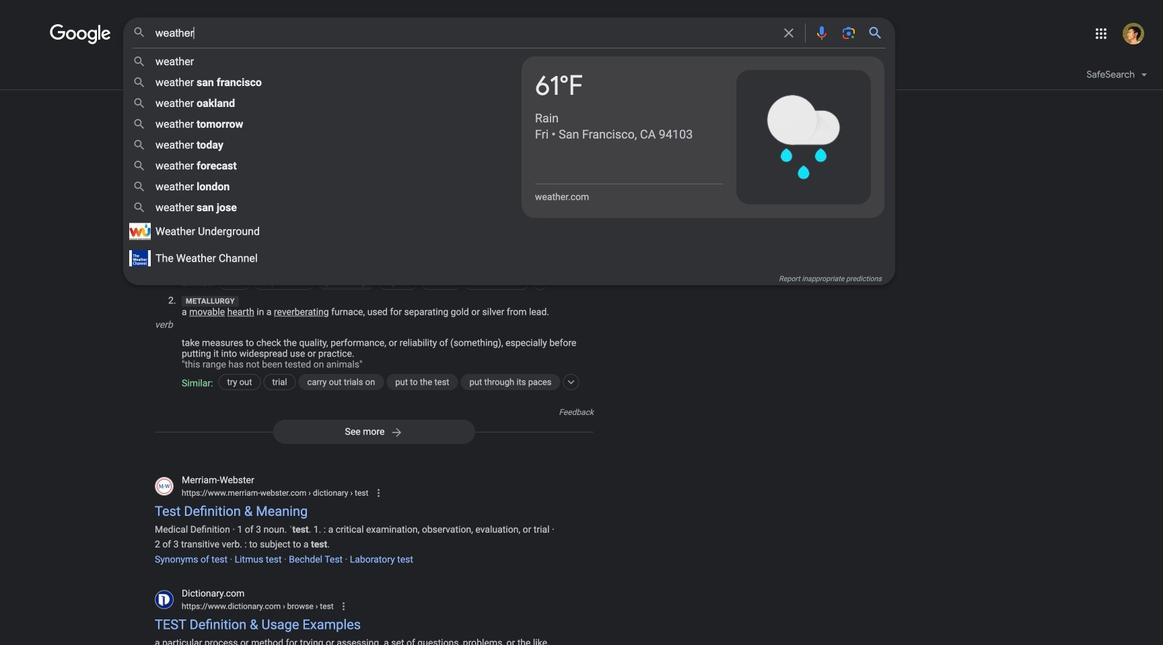 Task type: describe. For each thing, give the bounding box(es) containing it.
Search text field
[[156, 26, 773, 42]]

google image
[[50, 24, 112, 44]]

2 list from the top
[[182, 370, 594, 459]]

0 horizontal spatial list box
[[123, 51, 511, 272]]

search by image image
[[841, 25, 857, 41]]

search by voice image
[[814, 25, 830, 41]]

1 list from the top
[[182, 270, 594, 359]]



Task type: vqa. For each thing, say whether or not it's contained in the screenshot.
list box
yes



Task type: locate. For each thing, give the bounding box(es) containing it.
61°f  fri • san francisco, ca 94103 rain weather.com element
[[535, 70, 723, 205]]

list box
[[123, 51, 511, 272], [522, 57, 885, 218]]

None text field
[[182, 487, 369, 499], [307, 489, 369, 498], [182, 487, 369, 499], [307, 489, 369, 498]]

option
[[535, 70, 723, 176]]

1 horizontal spatial list box
[[522, 57, 885, 218]]

option inside list box
[[535, 70, 723, 176]]

1 vertical spatial list
[[182, 370, 594, 459]]

list item
[[219, 270, 270, 293], [254, 270, 334, 293], [317, 270, 394, 293], [378, 270, 437, 293], [421, 270, 480, 293], [464, 270, 548, 293], [219, 370, 280, 394], [264, 370, 315, 394], [299, 370, 403, 394], [387, 370, 477, 394], [461, 370, 579, 394]]

None text field
[[182, 601, 334, 613], [281, 602, 334, 612], [182, 601, 334, 613], [281, 602, 334, 612]]

0 vertical spatial list
[[182, 270, 594, 359]]

list
[[182, 270, 594, 359], [182, 370, 594, 459]]

None search field
[[0, 17, 896, 285]]

heading
[[155, 131, 224, 149]]

navigation
[[0, 59, 1164, 98]]



